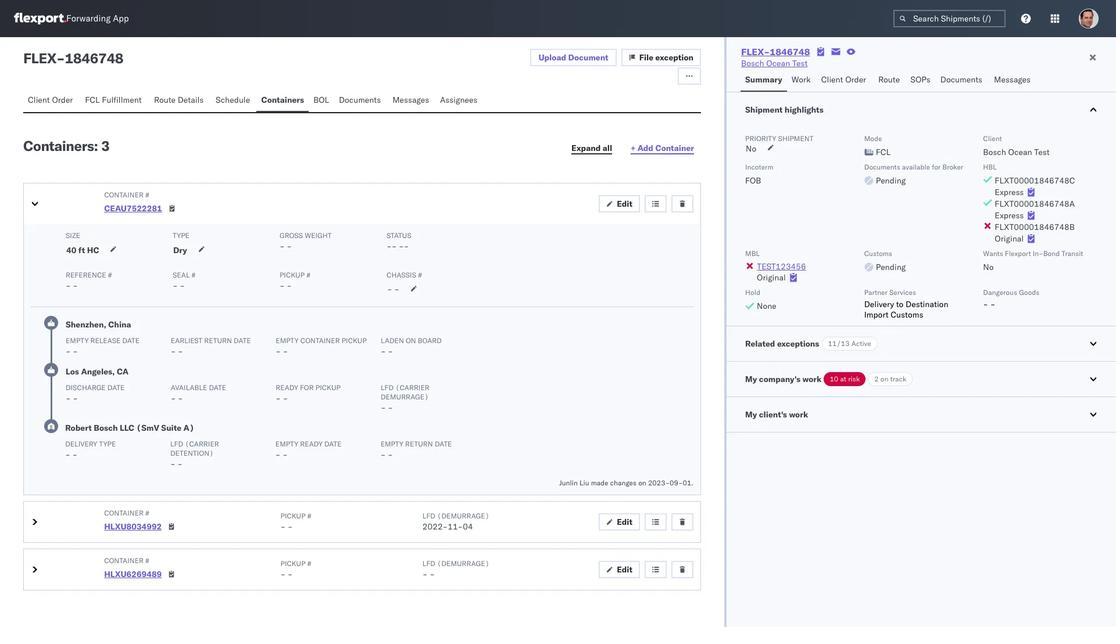 Task type: describe. For each thing, give the bounding box(es) containing it.
document
[[568, 52, 609, 63]]

forwarding app
[[66, 13, 129, 24]]

container inside button
[[656, 143, 694, 154]]

lfd (carrier detention) - -
[[170, 440, 219, 470]]

mbl
[[745, 249, 760, 258]]

client for client order button to the right
[[821, 74, 843, 85]]

container for hlxu8034992
[[104, 509, 144, 518]]

destination
[[906, 299, 949, 310]]

bol button
[[309, 90, 334, 112]]

empty ready date - -
[[275, 440, 342, 461]]

client order for client order button to the right
[[821, 74, 866, 85]]

customs inside partner services delivery to destination import customs
[[891, 310, 924, 320]]

wants
[[983, 249, 1003, 258]]

route for route
[[879, 74, 900, 85]]

(carrier for lfd (carrier demurrage) - -
[[395, 384, 430, 392]]

size
[[66, 231, 80, 240]]

container for ceau7522281
[[104, 191, 144, 199]]

empty for empty ready date - -
[[275, 440, 298, 449]]

detention)
[[170, 449, 214, 458]]

add
[[638, 143, 654, 154]]

10
[[830, 375, 839, 384]]

10 at risk
[[830, 375, 860, 384]]

ready for pickup - -
[[276, 384, 341, 404]]

shipment
[[745, 105, 783, 115]]

1 horizontal spatial messages button
[[990, 69, 1037, 92]]

active
[[852, 340, 871, 348]]

fcl for fcl fulfillment
[[85, 95, 100, 105]]

1 horizontal spatial client order button
[[817, 69, 874, 92]]

laden
[[381, 337, 404, 345]]

1 vertical spatial order
[[52, 95, 73, 105]]

0 vertical spatial pickup
[[280, 271, 305, 280]]

bosch ocean test link
[[741, 58, 808, 69]]

related
[[745, 339, 775, 349]]

1 edit from the top
[[617, 199, 633, 209]]

work for my company's work
[[803, 374, 822, 385]]

Search Shipments (/) text field
[[894, 10, 1006, 27]]

1 horizontal spatial on
[[639, 479, 646, 488]]

11/13
[[828, 340, 850, 348]]

pickup for date
[[342, 337, 367, 345]]

client inside client bosch ocean test incoterm fob
[[983, 134, 1002, 143]]

pending for documents available for broker
[[876, 176, 906, 186]]

all
[[603, 143, 612, 154]]

upload document
[[539, 52, 609, 63]]

edit for 2022-11-04
[[617, 517, 633, 528]]

sops button
[[906, 69, 936, 92]]

1 edit button from the top
[[599, 195, 640, 213]]

0 vertical spatial bosch
[[741, 58, 764, 69]]

(demurrage) for 11-
[[437, 512, 490, 521]]

sops
[[911, 74, 931, 85]]

0 horizontal spatial documents button
[[334, 90, 388, 112]]

in-
[[1033, 249, 1044, 258]]

no inside the wants flexport in-bond transit no
[[983, 262, 994, 273]]

40 ft hc
[[66, 245, 99, 256]]

documents available for broker
[[864, 163, 964, 172]]

changes
[[610, 479, 637, 488]]

lfd for demurrage)
[[381, 384, 394, 392]]

chassis
[[387, 271, 416, 280]]

partner services delivery to destination import customs
[[864, 288, 949, 320]]

delivery inside delivery type - -
[[65, 440, 97, 449]]

gross
[[280, 231, 303, 240]]

pickup for -
[[316, 384, 341, 392]]

0 vertical spatial customs
[[864, 249, 892, 258]]

documents for documents available for broker
[[864, 163, 900, 172]]

shipment highlights button
[[727, 92, 1116, 127]]

fulfillment
[[102, 95, 142, 105]]

related exceptions
[[745, 339, 820, 349]]

bosch for client bosch ocean test incoterm fob
[[983, 147, 1006, 158]]

llc
[[120, 423, 134, 434]]

partner
[[864, 288, 888, 297]]

test123456
[[757, 262, 806, 272]]

bosch ocean test
[[741, 58, 808, 69]]

client's
[[759, 410, 787, 420]]

expand all button
[[565, 140, 619, 157]]

empty for empty release date - -
[[66, 337, 89, 345]]

bond
[[1044, 249, 1060, 258]]

2022-
[[423, 522, 448, 533]]

on for 2 on track
[[881, 375, 889, 384]]

(smv
[[136, 423, 159, 434]]

0 vertical spatial ocean
[[766, 58, 790, 69]]

lfd for 2022-
[[423, 512, 435, 521]]

shenzhen,
[[66, 320, 106, 330]]

status
[[387, 231, 412, 240]]

liu
[[580, 479, 589, 488]]

ocean inside client bosch ocean test incoterm fob
[[1009, 147, 1032, 158]]

work button
[[787, 69, 817, 92]]

robert bosch llc (smv suite a)
[[65, 423, 194, 434]]

broker
[[943, 163, 964, 172]]

hlxu6269489 button
[[104, 570, 162, 580]]

available date - -
[[171, 384, 226, 404]]

+ add container
[[631, 143, 694, 154]]

hbl
[[983, 163, 997, 172]]

pickup # - - for 2022-11-04
[[281, 512, 311, 533]]

discharge date - -
[[66, 384, 125, 404]]

1 vertical spatial original
[[757, 273, 786, 283]]

junlin liu made changes on 2023-09-01.
[[559, 479, 694, 488]]

container
[[300, 337, 340, 345]]

junlin
[[559, 479, 578, 488]]

2
[[875, 375, 879, 384]]

1 horizontal spatial 1846748
[[770, 46, 810, 58]]

shipment
[[778, 134, 814, 143]]

date for empty release date - -
[[122, 337, 140, 345]]

dry
[[173, 245, 187, 256]]

date for empty return date - -
[[435, 440, 452, 449]]

earliest return date - -
[[171, 337, 251, 357]]

board
[[418, 337, 442, 345]]

pickup for 2022-11-04
[[281, 512, 306, 521]]

containers: 3
[[23, 137, 110, 155]]

reference # - -
[[66, 271, 112, 291]]

date for empty ready date - -
[[324, 440, 342, 449]]

empty container pickup - -
[[276, 337, 367, 357]]

release
[[90, 337, 121, 345]]

forwarding app link
[[14, 13, 129, 24]]

0 horizontal spatial messages button
[[388, 90, 435, 112]]

edit button for - -
[[599, 562, 640, 579]]

ceau7522281
[[104, 204, 162, 214]]

weight
[[305, 231, 332, 240]]

summary button
[[741, 69, 787, 92]]

hlxu6269489
[[104, 570, 162, 580]]

bol
[[313, 95, 329, 105]]

exceptions
[[777, 339, 820, 349]]

documents for left documents button
[[339, 95, 381, 105]]

wants flexport in-bond transit no
[[983, 249, 1084, 273]]

file
[[639, 52, 654, 63]]

hc
[[87, 245, 99, 256]]

fcl fulfillment
[[85, 95, 142, 105]]

client for the leftmost client order button
[[28, 95, 50, 105]]

available
[[902, 163, 930, 172]]

date inside discharge date - -
[[107, 384, 125, 392]]



Task type: vqa. For each thing, say whether or not it's contained in the screenshot.
on to the top
yes



Task type: locate. For each thing, give the bounding box(es) containing it.
route inside "button"
[[879, 74, 900, 85]]

date inside earliest return date - -
[[234, 337, 251, 345]]

for right ready
[[300, 384, 314, 392]]

pending up the services
[[876, 262, 906, 273]]

1 vertical spatial express
[[995, 210, 1024, 221]]

2 vertical spatial documents
[[864, 163, 900, 172]]

lfd (demurrage) - -
[[423, 560, 490, 580]]

0 horizontal spatial 1846748
[[65, 49, 123, 67]]

0 vertical spatial (carrier
[[395, 384, 430, 392]]

delivery inside partner services delivery to destination import customs
[[864, 299, 894, 310]]

customs down the services
[[891, 310, 924, 320]]

0 vertical spatial client order
[[821, 74, 866, 85]]

client order for the leftmost client order button
[[28, 95, 73, 105]]

empty down the lfd (carrier demurrage) - -
[[381, 440, 404, 449]]

0 horizontal spatial original
[[757, 273, 786, 283]]

dangerous
[[983, 288, 1017, 297]]

pending
[[876, 176, 906, 186], [876, 262, 906, 273]]

express up "flxt00001846748b"
[[995, 210, 1024, 221]]

lfd for detention)
[[170, 440, 183, 449]]

a)
[[183, 423, 194, 434]]

app
[[113, 13, 129, 24]]

expand
[[572, 143, 601, 154]]

empty down shenzhen,
[[66, 337, 89, 345]]

route for route details
[[154, 95, 176, 105]]

0 vertical spatial original
[[995, 234, 1024, 244]]

0 vertical spatial order
[[845, 74, 866, 85]]

1846748
[[770, 46, 810, 58], [65, 49, 123, 67]]

container up hlxu8034992
[[104, 509, 144, 518]]

date
[[122, 337, 140, 345], [234, 337, 251, 345], [107, 384, 125, 392], [209, 384, 226, 392], [324, 440, 342, 449], [435, 440, 452, 449]]

original up flexport
[[995, 234, 1024, 244]]

09-
[[670, 479, 683, 488]]

1 horizontal spatial for
[[932, 163, 941, 172]]

1 vertical spatial delivery
[[65, 440, 97, 449]]

3
[[101, 137, 110, 155]]

original down the test123456
[[757, 273, 786, 283]]

route details
[[154, 95, 204, 105]]

2 vertical spatial on
[[639, 479, 646, 488]]

ready
[[276, 384, 298, 392]]

bosch up type
[[94, 423, 118, 434]]

0 vertical spatial no
[[746, 144, 757, 154]]

hlxu8034992
[[104, 522, 162, 533]]

1 vertical spatial work
[[789, 410, 808, 420]]

delivery type - -
[[65, 440, 116, 461]]

client order down flex
[[28, 95, 73, 105]]

1846748 up bosch ocean test on the right top
[[770, 46, 810, 58]]

risk
[[848, 375, 860, 384]]

details
[[178, 95, 204, 105]]

0 vertical spatial delivery
[[864, 299, 894, 310]]

messages
[[994, 74, 1031, 85], [393, 95, 429, 105]]

documents button right bol
[[334, 90, 388, 112]]

pickup # - - for - -
[[281, 560, 311, 580]]

1 vertical spatial client order
[[28, 95, 73, 105]]

1 horizontal spatial original
[[995, 234, 1024, 244]]

1 vertical spatial container #
[[104, 509, 149, 518]]

0 vertical spatial on
[[406, 337, 416, 345]]

my left company's
[[745, 374, 757, 385]]

pending for customs
[[876, 262, 906, 273]]

test123456 button
[[757, 262, 806, 272]]

2 express from the top
[[995, 210, 1024, 221]]

0 vertical spatial test
[[792, 58, 808, 69]]

1 vertical spatial return
[[405, 440, 433, 449]]

1 horizontal spatial test
[[1034, 147, 1050, 158]]

ocean
[[766, 58, 790, 69], [1009, 147, 1032, 158]]

client down flex
[[28, 95, 50, 105]]

0 horizontal spatial order
[[52, 95, 73, 105]]

1 container # from the top
[[104, 191, 149, 199]]

empty inside empty release date - -
[[66, 337, 89, 345]]

2 edit button from the top
[[599, 514, 640, 531]]

edit button
[[599, 195, 640, 213], [599, 514, 640, 531], [599, 562, 640, 579]]

lfd for -
[[423, 560, 435, 569]]

0 vertical spatial for
[[932, 163, 941, 172]]

bosch up hbl on the right top
[[983, 147, 1006, 158]]

1 horizontal spatial fcl
[[876, 147, 891, 158]]

date inside empty ready date - -
[[324, 440, 342, 449]]

seal # - -
[[173, 271, 196, 291]]

2023-
[[648, 479, 670, 488]]

pickup inside empty container pickup - -
[[342, 337, 367, 345]]

1 horizontal spatial delivery
[[864, 299, 894, 310]]

work right client's
[[789, 410, 808, 420]]

express for flxt00001846748a
[[995, 210, 1024, 221]]

fcl down mode
[[876, 147, 891, 158]]

1 horizontal spatial (carrier
[[395, 384, 430, 392]]

1 vertical spatial pickup # - -
[[281, 512, 311, 533]]

lfd inside 'lfd (demurrage) - -'
[[423, 560, 435, 569]]

(demurrage) inside 'lfd (demurrage) - -'
[[437, 560, 490, 569]]

1 vertical spatial my
[[745, 410, 757, 420]]

test up work
[[792, 58, 808, 69]]

lfd (demurrage) 2022-11-04
[[423, 512, 490, 533]]

test inside client bosch ocean test incoterm fob
[[1034, 147, 1050, 158]]

client order button down flex
[[23, 90, 80, 112]]

1 pending from the top
[[876, 176, 906, 186]]

work left 10 at the bottom of the page
[[803, 374, 822, 385]]

(demurrage) for -
[[437, 560, 490, 569]]

0 vertical spatial pickup # - -
[[280, 271, 310, 291]]

0 horizontal spatial return
[[204, 337, 232, 345]]

1 my from the top
[[745, 374, 757, 385]]

customs
[[864, 249, 892, 258], [891, 310, 924, 320]]

pickup
[[280, 271, 305, 280], [281, 512, 306, 521], [281, 560, 306, 569]]

1 vertical spatial pending
[[876, 262, 906, 273]]

lfd (carrier demurrage) - -
[[381, 384, 430, 413]]

1 vertical spatial documents
[[339, 95, 381, 105]]

my for my company's work
[[745, 374, 757, 385]]

edit button for 2022-11-04
[[599, 514, 640, 531]]

fob
[[745, 176, 761, 186]]

on left 2023-
[[639, 479, 646, 488]]

route
[[879, 74, 900, 85], [154, 95, 176, 105]]

container #
[[104, 191, 149, 199], [104, 509, 149, 518], [104, 557, 149, 566]]

no down priority
[[746, 144, 757, 154]]

date for earliest return date - -
[[234, 337, 251, 345]]

1 horizontal spatial return
[[405, 440, 433, 449]]

(carrier up demurrage)
[[395, 384, 430, 392]]

los angeles, ca
[[66, 367, 128, 377]]

2 vertical spatial bosch
[[94, 423, 118, 434]]

2 vertical spatial container #
[[104, 557, 149, 566]]

my left client's
[[745, 410, 757, 420]]

client order right work button
[[821, 74, 866, 85]]

lfd inside lfd (carrier detention) - -
[[170, 440, 183, 449]]

order down flex - 1846748
[[52, 95, 73, 105]]

0 horizontal spatial route
[[154, 95, 176, 105]]

chassis #
[[387, 271, 422, 280]]

return right earliest
[[204, 337, 232, 345]]

discharge
[[66, 384, 106, 392]]

1 (demurrage) from the top
[[437, 512, 490, 521]]

for left broker
[[932, 163, 941, 172]]

1 vertical spatial pickup
[[281, 512, 306, 521]]

empty inside empty ready date - -
[[275, 440, 298, 449]]

on right the 2
[[881, 375, 889, 384]]

flexport
[[1005, 249, 1031, 258]]

customs up partner
[[864, 249, 892, 258]]

delivery
[[864, 299, 894, 310], [65, 440, 97, 449]]

0 vertical spatial my
[[745, 374, 757, 385]]

empty left container
[[276, 337, 299, 345]]

test up flxt00001846748c
[[1034, 147, 1050, 158]]

2 (demurrage) from the top
[[437, 560, 490, 569]]

date inside the empty return date - -
[[435, 440, 452, 449]]

track
[[890, 375, 907, 384]]

1 horizontal spatial no
[[983, 262, 994, 273]]

(demurrage) down 04
[[437, 560, 490, 569]]

1 vertical spatial fcl
[[876, 147, 891, 158]]

(demurrage) inside lfd (demurrage) 2022-11-04
[[437, 512, 490, 521]]

no down wants
[[983, 262, 994, 273]]

1 horizontal spatial documents button
[[936, 69, 990, 92]]

los
[[66, 367, 79, 377]]

0 vertical spatial pickup
[[342, 337, 367, 345]]

lfd up demurrage)
[[381, 384, 394, 392]]

2 horizontal spatial bosch
[[983, 147, 1006, 158]]

ocean up flxt00001846748c
[[1009, 147, 1032, 158]]

seal
[[173, 271, 190, 280]]

shenzhen, china
[[66, 320, 131, 330]]

route inside button
[[154, 95, 176, 105]]

0 horizontal spatial messages
[[393, 95, 429, 105]]

return inside the empty return date - -
[[405, 440, 433, 449]]

express up flxt00001846748a
[[995, 187, 1024, 198]]

container for hlxu6269489
[[104, 557, 144, 566]]

on right 'laden'
[[406, 337, 416, 345]]

demurrage)
[[381, 393, 429, 402]]

2 horizontal spatial documents
[[941, 74, 983, 85]]

+
[[631, 143, 636, 154]]

(demurrage) up 04
[[437, 512, 490, 521]]

1 horizontal spatial ocean
[[1009, 147, 1032, 158]]

type
[[99, 440, 116, 449]]

1 horizontal spatial documents
[[864, 163, 900, 172]]

container # up ceau7522281 button
[[104, 191, 149, 199]]

1 vertical spatial pickup
[[316, 384, 341, 392]]

documents for the rightmost documents button
[[941, 74, 983, 85]]

documents button right sops
[[936, 69, 990, 92]]

0 vertical spatial return
[[204, 337, 232, 345]]

0 horizontal spatial pickup
[[316, 384, 341, 392]]

return for earliest return date - -
[[204, 337, 232, 345]]

delivery down partner
[[864, 299, 894, 310]]

mode
[[864, 134, 882, 143]]

priority
[[745, 134, 776, 143]]

1 horizontal spatial client order
[[821, 74, 866, 85]]

fcl inside button
[[85, 95, 100, 105]]

1 vertical spatial test
[[1034, 147, 1050, 158]]

my
[[745, 374, 757, 385], [745, 410, 757, 420]]

empty inside empty container pickup - -
[[276, 337, 299, 345]]

work for my client's work
[[789, 410, 808, 420]]

order left route "button"
[[845, 74, 866, 85]]

return down the lfd (carrier demurrage) - -
[[405, 440, 433, 449]]

0 horizontal spatial (carrier
[[185, 440, 219, 449]]

3 edit button from the top
[[599, 562, 640, 579]]

work inside the my client's work "button"
[[789, 410, 808, 420]]

route left details
[[154, 95, 176, 105]]

pickup right container
[[342, 337, 367, 345]]

0 horizontal spatial for
[[300, 384, 314, 392]]

container # for ceau7522281
[[104, 191, 149, 199]]

2 vertical spatial pickup # - -
[[281, 560, 311, 580]]

empty return date - -
[[381, 440, 452, 461]]

2 vertical spatial client
[[983, 134, 1002, 143]]

flex-1846748
[[741, 46, 810, 58]]

+ add container button
[[624, 140, 701, 157]]

bosch down flex-
[[741, 58, 764, 69]]

made
[[591, 479, 608, 488]]

1 vertical spatial customs
[[891, 310, 924, 320]]

ocean down flex-1846748 link
[[766, 58, 790, 69]]

exception
[[656, 52, 694, 63]]

0 vertical spatial edit
[[617, 199, 633, 209]]

2 horizontal spatial client
[[983, 134, 1002, 143]]

on inside laden on board - -
[[406, 337, 416, 345]]

1846748 down forwarding app
[[65, 49, 123, 67]]

0 vertical spatial work
[[803, 374, 822, 385]]

0 horizontal spatial ocean
[[766, 58, 790, 69]]

container # up hlxu6269489 button at the left bottom
[[104, 557, 149, 566]]

container right add
[[656, 143, 694, 154]]

bosch inside client bosch ocean test incoterm fob
[[983, 147, 1006, 158]]

pickup for - -
[[281, 560, 306, 569]]

return
[[204, 337, 232, 345], [405, 440, 433, 449]]

bosch for robert bosch llc (smv suite a)
[[94, 423, 118, 434]]

1 vertical spatial for
[[300, 384, 314, 392]]

messages for messages button to the right
[[994, 74, 1031, 85]]

0 vertical spatial edit button
[[599, 195, 640, 213]]

pickup right ready
[[316, 384, 341, 392]]

delivery down robert
[[65, 440, 97, 449]]

lfd inside lfd (demurrage) 2022-11-04
[[423, 512, 435, 521]]

edit for - -
[[617, 565, 633, 576]]

04
[[463, 522, 473, 533]]

my company's work
[[745, 374, 822, 385]]

hold
[[745, 288, 761, 297]]

pending down documents available for broker on the right of the page
[[876, 176, 906, 186]]

1 vertical spatial route
[[154, 95, 176, 105]]

0 vertical spatial fcl
[[85, 95, 100, 105]]

3 edit from the top
[[617, 565, 633, 576]]

- -
[[387, 284, 399, 295]]

2 horizontal spatial on
[[881, 375, 889, 384]]

container # up hlxu8034992
[[104, 509, 149, 518]]

client bosch ocean test incoterm fob
[[745, 134, 1050, 186]]

fcl left fulfillment
[[85, 95, 100, 105]]

flex-
[[741, 46, 770, 58]]

my inside "button"
[[745, 410, 757, 420]]

0 vertical spatial messages
[[994, 74, 1031, 85]]

pickup inside ready for pickup - -
[[316, 384, 341, 392]]

0 horizontal spatial client order button
[[23, 90, 80, 112]]

0 horizontal spatial no
[[746, 144, 757, 154]]

priority shipment
[[745, 134, 814, 143]]

ca
[[117, 367, 128, 377]]

1 horizontal spatial bosch
[[741, 58, 764, 69]]

2 pending from the top
[[876, 262, 906, 273]]

0 vertical spatial route
[[879, 74, 900, 85]]

container # for hlxu6269489
[[104, 557, 149, 566]]

fcl for fcl
[[876, 147, 891, 158]]

0 horizontal spatial fcl
[[85, 95, 100, 105]]

2 edit from the top
[[617, 517, 633, 528]]

1 express from the top
[[995, 187, 1024, 198]]

container up hlxu6269489 button at the left bottom
[[104, 557, 144, 566]]

1 vertical spatial bosch
[[983, 147, 1006, 158]]

# inside seal # - -
[[192, 271, 196, 280]]

containers:
[[23, 137, 98, 155]]

2 vertical spatial edit
[[617, 565, 633, 576]]

2 container # from the top
[[104, 509, 149, 518]]

type
[[173, 231, 189, 240]]

1 vertical spatial client
[[28, 95, 50, 105]]

expand all
[[572, 143, 612, 154]]

1 horizontal spatial pickup
[[342, 337, 367, 345]]

empty for empty container pickup - -
[[276, 337, 299, 345]]

on for laden on board - -
[[406, 337, 416, 345]]

0 horizontal spatial delivery
[[65, 440, 97, 449]]

china
[[108, 320, 131, 330]]

# inside reference # - -
[[108, 271, 112, 280]]

gross weight - -
[[280, 231, 332, 252]]

lfd down 2022-
[[423, 560, 435, 569]]

return inside earliest return date - -
[[204, 337, 232, 345]]

messages for the left messages button
[[393, 95, 429, 105]]

0 horizontal spatial documents
[[339, 95, 381, 105]]

client order button right work
[[817, 69, 874, 92]]

documents down mode
[[864, 163, 900, 172]]

01.
[[683, 479, 694, 488]]

1 vertical spatial (carrier
[[185, 440, 219, 449]]

client right work button
[[821, 74, 843, 85]]

date inside available date - -
[[209, 384, 226, 392]]

my for my client's work
[[745, 410, 757, 420]]

client order button
[[817, 69, 874, 92], [23, 90, 80, 112]]

1 horizontal spatial client
[[821, 74, 843, 85]]

container # for hlxu8034992
[[104, 509, 149, 518]]

lfd down suite
[[170, 440, 183, 449]]

0 vertical spatial client
[[821, 74, 843, 85]]

container up ceau7522281 button
[[104, 191, 144, 199]]

messages button
[[990, 69, 1037, 92], [388, 90, 435, 112]]

(carrier up the detention)
[[185, 440, 219, 449]]

2 my from the top
[[745, 410, 757, 420]]

documents right sops button
[[941, 74, 983, 85]]

0 horizontal spatial bosch
[[94, 423, 118, 434]]

ready
[[300, 440, 323, 449]]

flxt00001846748a
[[995, 199, 1075, 209]]

2 vertical spatial edit button
[[599, 562, 640, 579]]

for inside ready for pickup - -
[[300, 384, 314, 392]]

import
[[864, 310, 889, 320]]

1 vertical spatial ocean
[[1009, 147, 1032, 158]]

1 vertical spatial messages
[[393, 95, 429, 105]]

date inside empty release date - -
[[122, 337, 140, 345]]

route left sops
[[879, 74, 900, 85]]

client up hbl on the right top
[[983, 134, 1002, 143]]

return for empty return date - -
[[405, 440, 433, 449]]

1 vertical spatial edit button
[[599, 514, 640, 531]]

0 horizontal spatial on
[[406, 337, 416, 345]]

upload
[[539, 52, 566, 63]]

express for flxt00001846748c
[[995, 187, 1024, 198]]

empty left 'ready'
[[275, 440, 298, 449]]

(carrier inside the lfd (carrier demurrage) - -
[[395, 384, 430, 392]]

empty inside the empty return date - -
[[381, 440, 404, 449]]

flexport. image
[[14, 13, 66, 24]]

0 vertical spatial documents
[[941, 74, 983, 85]]

route button
[[874, 69, 906, 92]]

(carrier for lfd (carrier detention) - -
[[185, 440, 219, 449]]

available
[[171, 384, 207, 392]]

route details button
[[149, 90, 211, 112]]

1 horizontal spatial order
[[845, 74, 866, 85]]

empty for empty return date - -
[[381, 440, 404, 449]]

lfd inside the lfd (carrier demurrage) - -
[[381, 384, 394, 392]]

1 vertical spatial no
[[983, 262, 994, 273]]

robert
[[65, 423, 92, 434]]

edit
[[617, 199, 633, 209], [617, 517, 633, 528], [617, 565, 633, 576]]

lfd up 2022-
[[423, 512, 435, 521]]

test
[[792, 58, 808, 69], [1034, 147, 1050, 158]]

3 container # from the top
[[104, 557, 149, 566]]

dangerous goods - -
[[983, 288, 1040, 310]]

documents right bol button
[[339, 95, 381, 105]]

(carrier inside lfd (carrier detention) - -
[[185, 440, 219, 449]]



